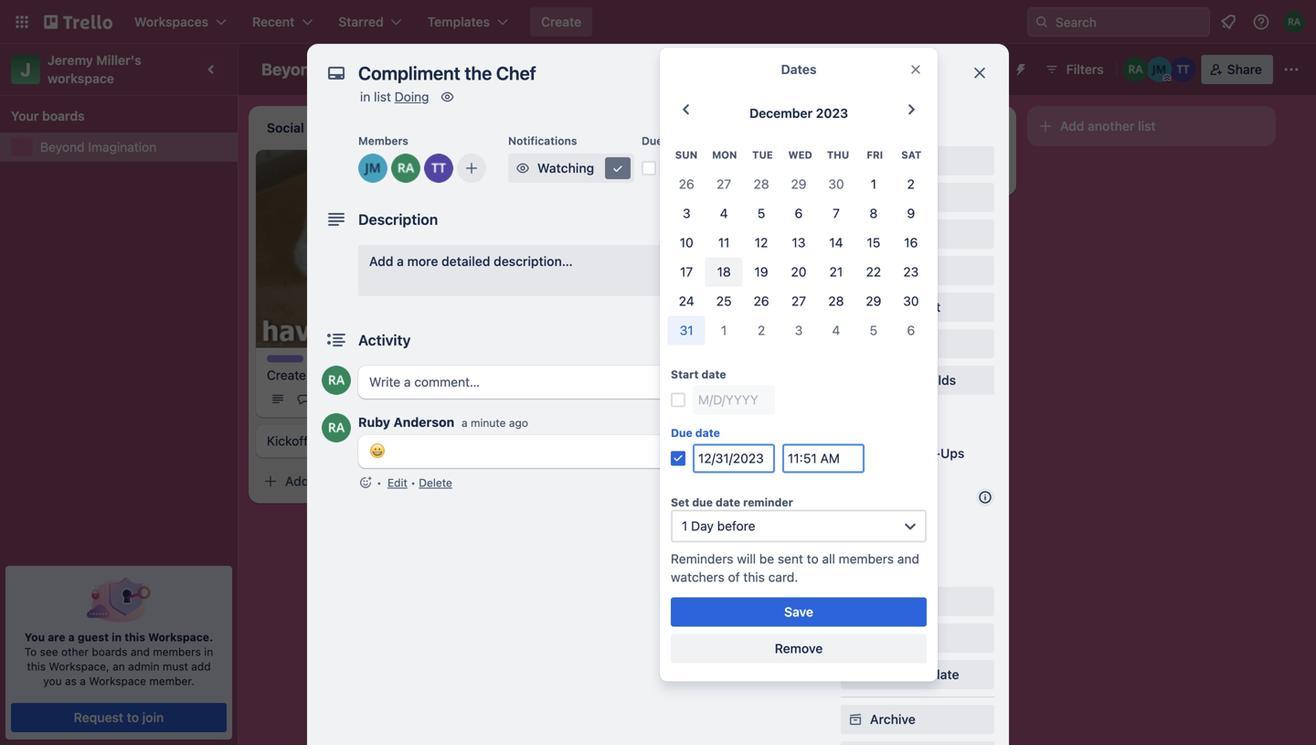 Task type: vqa. For each thing, say whether or not it's contained in the screenshot.
the Add board image
no



Task type: locate. For each thing, give the bounding box(es) containing it.
1 horizontal spatial imagination
[[324, 59, 417, 79]]

0 vertical spatial dates
[[781, 62, 817, 77]]

attachment button
[[841, 293, 995, 322]]

1 vertical spatial 4
[[833, 323, 841, 338]]

2 horizontal spatial terry turtle (terryturtle) image
[[669, 230, 691, 252]]

1 vertical spatial ruby anderson (rubyanderson7) image
[[721, 230, 743, 252]]

boards up an
[[92, 646, 128, 658]]

list right another
[[1139, 118, 1156, 134]]

create
[[541, 14, 582, 29], [267, 368, 306, 383]]

terry turtle (terryturtle) image up the minute
[[461, 388, 483, 410]]

6 for leftmost 6 button
[[795, 206, 803, 221]]

1
[[698, 160, 704, 176], [871, 176, 877, 191], [572, 235, 577, 248], [608, 235, 613, 248], [721, 323, 727, 338], [351, 393, 356, 405], [682, 518, 688, 533]]

1 horizontal spatial 26
[[754, 293, 770, 308]]

board
[[527, 62, 563, 77]]

make template
[[871, 667, 960, 682]]

dates button
[[841, 256, 995, 285]]

to left join
[[127, 710, 139, 725]]

add inside 'link'
[[369, 254, 394, 269]]

jeremy miller (jeremymiller198) image left 11
[[695, 230, 717, 252]]

0 vertical spatial members
[[358, 134, 409, 147]]

5
[[758, 206, 766, 221], [870, 323, 878, 338]]

sm image
[[438, 88, 457, 106], [847, 152, 865, 170], [514, 159, 532, 177], [847, 188, 865, 207], [847, 225, 865, 243], [847, 666, 865, 684], [847, 711, 865, 729]]

14 button
[[818, 228, 855, 257]]

4 right "details" on the top
[[833, 323, 841, 338]]

0 vertical spatial this
[[744, 570, 765, 585]]

ruby
[[358, 415, 391, 430]]

add a card down thu
[[805, 166, 870, 181]]

0 vertical spatial 3 button
[[668, 199, 706, 228]]

0 horizontal spatial and
[[131, 646, 150, 658]]

sm image down 'star or unstar board' 'image'
[[438, 88, 457, 106]]

29
[[791, 176, 807, 191], [866, 293, 882, 308]]

star or unstar board image
[[437, 62, 452, 77]]

filters button
[[1040, 55, 1110, 84]]

in up add
[[204, 646, 213, 658]]

copy link
[[841, 624, 995, 653]]

29 button down 22
[[855, 287, 893, 316]]

move link
[[841, 587, 995, 616]]

1 vertical spatial beyond
[[40, 139, 85, 155]]

delete
[[419, 476, 453, 489]]

edit
[[388, 476, 408, 489]]

create up board
[[541, 14, 582, 29]]

18
[[717, 264, 731, 279]]

this
[[744, 570, 765, 585], [125, 631, 145, 644], [27, 660, 46, 673]]

workspace visible image
[[470, 62, 485, 77]]

0 horizontal spatial terry turtle (terryturtle) image
[[424, 154, 454, 183]]

dec 1
[[549, 235, 577, 248]]

0 vertical spatial and
[[898, 551, 920, 566]]

1 horizontal spatial dates
[[871, 263, 906, 278]]

26 down sun
[[679, 176, 695, 191]]

3 for the right 3 button
[[795, 323, 803, 338]]

sun
[[676, 149, 698, 161]]

terry turtle (terryturtle) image up 17
[[669, 230, 691, 252]]

1 vertical spatial 1 button
[[706, 316, 743, 345]]

at
[[708, 160, 720, 176]]

sm image
[[609, 159, 627, 177], [847, 593, 865, 611], [847, 629, 865, 647]]

reminder
[[744, 496, 794, 509]]

members up must
[[153, 646, 201, 658]]

6 button down attachment
[[893, 316, 930, 345]]

0 horizontal spatial 26
[[679, 176, 695, 191]]

29 down 22 button
[[866, 293, 882, 308]]

close popover image
[[909, 62, 924, 77]]

create inside create instagram link
[[267, 368, 306, 383]]

and down add button
[[898, 551, 920, 566]]

6 down attachment
[[908, 323, 916, 338]]

29 for right 29 button
[[866, 293, 882, 308]]

sm image left make
[[847, 666, 865, 684]]

sm image left mark due date as complete option
[[609, 159, 627, 177]]

Board name text field
[[252, 55, 427, 84]]

sm image left archive
[[847, 711, 865, 729]]

1 horizontal spatial 29
[[866, 293, 882, 308]]

0 vertical spatial 28 button
[[743, 169, 781, 199]]

1 horizontal spatial create
[[541, 14, 582, 29]]

28 down 21 'button'
[[829, 293, 844, 308]]

add a card down kickoff meeting
[[285, 474, 350, 489]]

show
[[737, 332, 770, 347]]

5 down attachment
[[870, 323, 878, 338]]

1 vertical spatial 5
[[870, 323, 878, 338]]

sm image left the copy
[[847, 629, 865, 647]]

2 for bottommost the 2 button
[[758, 323, 766, 338]]

1 left at
[[698, 160, 704, 176]]

grinning image
[[369, 443, 386, 459]]

this down will
[[744, 570, 765, 585]]

add a card button down grinning 'image' on the bottom
[[256, 467, 461, 496]]

1 vertical spatial due
[[671, 426, 693, 439]]

None text field
[[349, 57, 953, 90]]

0 vertical spatial 4
[[720, 206, 728, 221]]

5 button up 12
[[743, 199, 781, 228]]

your
[[11, 108, 39, 123]]

1 horizontal spatial 6
[[908, 323, 916, 338]]

list inside the add another list button
[[1139, 118, 1156, 134]]

request to join button
[[11, 703, 227, 732]]

attachment
[[871, 299, 941, 315]]

3 button up 10
[[668, 199, 706, 228]]

27 button down 20
[[781, 287, 818, 316]]

create from template… image up labels link
[[988, 166, 1002, 181]]

1 button down 25
[[706, 316, 743, 345]]

0 vertical spatial to
[[807, 551, 819, 566]]

8
[[870, 206, 878, 221]]

2 left "details" on the top
[[758, 323, 766, 338]]

create inside create button
[[541, 14, 582, 29]]

dec
[[671, 160, 695, 176], [549, 235, 569, 248]]

dec 1 at 11:51 am
[[671, 160, 776, 176]]

card.
[[769, 570, 799, 585]]

1 day before
[[682, 518, 756, 533]]

1 horizontal spatial and
[[898, 551, 920, 566]]

2 vertical spatial ruby anderson (rubyanderson7) image
[[322, 366, 351, 395]]

move
[[871, 594, 903, 609]]

edit • delete
[[388, 476, 453, 489]]

4 for bottommost the 4 button
[[833, 323, 841, 338]]

members up the labels
[[871, 153, 927, 168]]

due down start
[[671, 426, 693, 439]]

30 button up 7
[[818, 169, 855, 199]]

make
[[871, 667, 903, 682]]

1 horizontal spatial 5
[[870, 323, 878, 338]]

this up admin
[[125, 631, 145, 644]]

0 vertical spatial in
[[360, 89, 371, 104]]

2 horizontal spatial ruby anderson (rubyanderson7) image
[[1284, 11, 1306, 33]]

minute
[[471, 417, 506, 429]]

imagination inside text box
[[324, 59, 417, 79]]

1 vertical spatial boards
[[92, 646, 128, 658]]

1 horizontal spatial 2 button
[[893, 169, 930, 199]]

0 horizontal spatial imagination
[[88, 139, 157, 155]]

1 horizontal spatial 28 button
[[818, 287, 855, 316]]

add members to card image
[[465, 159, 479, 177]]

dec inside 'dec 1' option
[[549, 235, 569, 248]]

26 button down sun
[[668, 169, 706, 199]]

add left more
[[369, 254, 394, 269]]

ruby anderson (rubyanderson7) image left ruby
[[322, 413, 351, 443]]

1 vertical spatial 3 button
[[781, 316, 818, 345]]

28 button down tue at the top of the page
[[743, 169, 781, 199]]

checklist link
[[841, 219, 995, 249]]

sm image left fri
[[847, 152, 865, 170]]

29 for the top 29 button
[[791, 176, 807, 191]]

0 horizontal spatial 2
[[758, 323, 766, 338]]

0 vertical spatial boards
[[42, 108, 85, 123]]

0 horizontal spatial list
[[374, 89, 391, 104]]

sm image inside the move link
[[847, 593, 865, 611]]

ruby anderson (rubyanderson7) image right the "open information menu" icon
[[1284, 11, 1306, 33]]

0 vertical spatial ruby anderson (rubyanderson7) image
[[1124, 57, 1149, 82]]

due
[[642, 134, 663, 147], [671, 426, 693, 439]]

a left the minute
[[462, 417, 468, 429]]

in list doing
[[360, 89, 429, 104]]

1 down the
[[608, 235, 613, 248]]

10
[[680, 235, 694, 250]]

1 inside button
[[698, 160, 704, 176]]

custom fields
[[871, 373, 957, 388]]

create from template… image
[[988, 166, 1002, 181], [728, 276, 743, 291]]

members down in list doing
[[358, 134, 409, 147]]

0 horizontal spatial this
[[27, 660, 46, 673]]

4 up 11
[[720, 206, 728, 221]]

due date up sun
[[642, 134, 690, 147]]

due up mark due date as complete option
[[642, 134, 663, 147]]

1 vertical spatial add a card
[[285, 474, 350, 489]]

1 vertical spatial to
[[127, 710, 139, 725]]

next month image
[[901, 99, 923, 121]]

0 vertical spatial card
[[843, 166, 870, 181]]

members
[[358, 134, 409, 147], [871, 153, 927, 168]]

to left all
[[807, 551, 819, 566]]

sm image inside make template link
[[847, 666, 865, 684]]

0 vertical spatial due
[[642, 134, 663, 147]]

1 vertical spatial card
[[323, 474, 350, 489]]

sm image inside members link
[[847, 152, 865, 170]]

1 left day
[[682, 518, 688, 533]]

create for create instagram
[[267, 368, 306, 383]]

3 up 10
[[683, 206, 691, 221]]

0 horizontal spatial dates
[[781, 62, 817, 77]]

watchers
[[671, 570, 725, 585]]

7 button
[[818, 199, 855, 228]]

6 up 13
[[795, 206, 803, 221]]

sm image for labels
[[847, 188, 865, 207]]

details
[[774, 332, 814, 347]]

archive
[[871, 712, 916, 727]]

checklist
[[871, 226, 927, 241]]

are
[[48, 631, 65, 644]]

archive link
[[841, 705, 995, 734]]

card
[[843, 166, 870, 181], [323, 474, 350, 489]]

sm image inside checklist link
[[847, 225, 865, 243]]

5 button
[[743, 199, 781, 228], [855, 316, 893, 345]]

1 horizontal spatial members
[[871, 153, 927, 168]]

add another list button
[[1028, 106, 1277, 146]]

dec inside dec 1 at 11:51 am button
[[671, 160, 695, 176]]

jeremy miller (jeremymiller198) image
[[358, 154, 388, 183], [695, 230, 717, 252]]

sm image inside copy link
[[847, 629, 865, 647]]

2 vertical spatial sm image
[[847, 629, 865, 647]]

1 horizontal spatial 2
[[908, 176, 915, 191]]

due date up m/d/yyyy text box
[[671, 426, 720, 439]]

30 down 23 button
[[904, 293, 919, 308]]

1 vertical spatial 30 button
[[893, 287, 930, 316]]

1 vertical spatial 2
[[758, 323, 766, 338]]

1 button up 8
[[855, 169, 893, 199]]

1 horizontal spatial 30
[[904, 293, 919, 308]]

26 for the left 26 button
[[679, 176, 695, 191]]

in down 'beyond imagination' text box
[[360, 89, 371, 104]]

a
[[832, 166, 839, 181], [397, 254, 404, 269], [462, 417, 468, 429], [313, 474, 320, 489], [68, 631, 75, 644], [80, 675, 86, 688]]

member.
[[149, 675, 195, 688]]

dec left at
[[671, 160, 695, 176]]

4 button up 11
[[706, 199, 743, 228]]

0 horizontal spatial due
[[642, 134, 663, 147]]

members up actions
[[839, 551, 894, 566]]

to inside button
[[127, 710, 139, 725]]

1 vertical spatial ruby anderson (rubyanderson7) image
[[391, 154, 421, 183]]

31 button
[[668, 316, 706, 345]]

sm image for watching
[[514, 159, 532, 177]]

29 button
[[781, 169, 818, 199], [855, 287, 893, 316]]

a left more
[[397, 254, 404, 269]]

1 vertical spatial and
[[131, 646, 150, 658]]

sm image inside "archive" link
[[847, 711, 865, 729]]

add a card button up the labels
[[775, 159, 980, 188]]

this inside reminders will be sent to all members and watchers of this card.
[[744, 570, 765, 585]]

0 horizontal spatial 28
[[754, 176, 770, 191]]

due
[[693, 496, 713, 509]]

6 button up 13
[[781, 199, 818, 228]]

0 vertical spatial beyond imagination
[[262, 59, 417, 79]]

0 vertical spatial add a card button
[[775, 159, 980, 188]]

create from template… image up 25
[[728, 276, 743, 291]]

add power-ups
[[871, 446, 965, 461]]

sm image inside watching button
[[514, 159, 532, 177]]

1 vertical spatial 29 button
[[855, 287, 893, 316]]

29 down wed
[[791, 176, 807, 191]]

11:51
[[723, 160, 753, 176]]

cover link
[[841, 329, 995, 358]]

an
[[113, 660, 125, 673]]

search image
[[1035, 15, 1050, 29]]

26 button down 19
[[743, 287, 781, 316]]

28
[[754, 176, 770, 191], [829, 293, 844, 308]]

remove button
[[671, 634, 927, 663]]

create down "color: purple, title: none" image
[[267, 368, 306, 383]]

sm image down notifications
[[514, 159, 532, 177]]

0 vertical spatial dec
[[671, 160, 695, 176]]

list
[[374, 89, 391, 104], [1139, 118, 1156, 134]]

0 horizontal spatial create from template… image
[[728, 276, 743, 291]]

1 vertical spatial 6
[[908, 323, 916, 338]]

sm image inside labels link
[[847, 188, 865, 207]]

0 horizontal spatial 5 button
[[743, 199, 781, 228]]

1 vertical spatial jeremy miller (jeremymiller198) image
[[695, 230, 717, 252]]

watching
[[538, 160, 595, 176]]

0 horizontal spatial beyond imagination
[[40, 139, 157, 155]]

12 button
[[743, 228, 781, 257]]

9 button
[[893, 199, 930, 228]]

dec 1 at 11:51 am button
[[660, 154, 806, 183]]

3 button right show
[[781, 316, 818, 345]]

beyond imagination down your boards with 1 items element
[[40, 139, 157, 155]]

1 down the instagram
[[351, 393, 356, 405]]

activity
[[358, 331, 411, 349]]

the
[[601, 210, 621, 225]]

boards inside you are a guest in this workspace. to see other boards and members in this workspace, an admin must add you as a workspace member.
[[92, 646, 128, 658]]

0 horizontal spatial in
[[112, 631, 122, 644]]

0 horizontal spatial 4
[[720, 206, 728, 221]]

16 button
[[893, 228, 930, 257]]

3
[[683, 206, 691, 221], [795, 323, 803, 338]]

5 button down attachment
[[855, 316, 893, 345]]

ruby anderson (rubyanderson7) image
[[1284, 11, 1306, 33], [721, 230, 743, 252], [322, 413, 351, 443]]

0 vertical spatial members
[[839, 551, 894, 566]]

card down thu
[[843, 166, 870, 181]]

1 horizontal spatial ruby anderson (rubyanderson7) image
[[721, 230, 743, 252]]

4 for left the 4 button
[[720, 206, 728, 221]]

1 vertical spatial 6 button
[[893, 316, 930, 345]]

share
[[1228, 62, 1263, 77]]

terry turtle (terryturtle) image
[[424, 154, 454, 183], [669, 230, 691, 252], [461, 388, 483, 410]]

22 button
[[855, 257, 893, 287]]

Mark due date as complete checkbox
[[642, 161, 657, 176]]

sm image down actions
[[847, 593, 865, 611]]

3 right show
[[795, 323, 803, 338]]

28 down am
[[754, 176, 770, 191]]

0 vertical spatial ruby anderson (rubyanderson7) image
[[1284, 11, 1306, 33]]

boards right your on the left of page
[[42, 108, 85, 123]]

you
[[43, 675, 62, 688]]

beyond inside 'beyond imagination' text box
[[262, 59, 321, 79]]

1 vertical spatial 3
[[795, 323, 803, 338]]

27 down 20 button
[[792, 293, 807, 308]]

notifications
[[508, 134, 577, 147]]

0 horizontal spatial create
[[267, 368, 306, 383]]

4 button right "details" on the top
[[818, 316, 855, 345]]

date
[[666, 134, 690, 147], [702, 368, 727, 381], [696, 426, 720, 439], [716, 496, 741, 509]]

1 vertical spatial sm image
[[847, 593, 865, 611]]

sm image left 15
[[847, 225, 865, 243]]

1 horizontal spatial add a card
[[805, 166, 870, 181]]

0 horizontal spatial ruby anderson (rubyanderson7) image
[[322, 413, 351, 443]]

imagination down your boards with 1 items element
[[88, 139, 157, 155]]

sm image left 8
[[847, 188, 865, 207]]

ruby anderson (rubyanderson7) image
[[1124, 57, 1149, 82], [391, 154, 421, 183], [322, 366, 351, 395]]

dec down compliment
[[549, 235, 569, 248]]

1 horizontal spatial 1 button
[[855, 169, 893, 199]]

0 horizontal spatial 29
[[791, 176, 807, 191]]

ruby anderson (rubyanderson7) image left 12
[[721, 230, 743, 252]]

to
[[807, 551, 819, 566], [127, 710, 139, 725]]

primary element
[[0, 0, 1317, 44]]

jeremy miller (jeremymiller198) image up description
[[358, 154, 388, 183]]

1 horizontal spatial 4
[[833, 323, 841, 338]]

30 down thu
[[829, 176, 845, 191]]

make template link
[[841, 660, 995, 690]]

1 vertical spatial 28
[[829, 293, 844, 308]]

1 vertical spatial create
[[267, 368, 306, 383]]

create button
[[530, 7, 593, 37]]

open information menu image
[[1253, 13, 1271, 31]]

26
[[679, 176, 695, 191], [754, 293, 770, 308]]

28 button down the "21"
[[818, 287, 855, 316]]

share button
[[1202, 55, 1274, 84]]



Task type: describe. For each thing, give the bounding box(es) containing it.
1 vertical spatial terry turtle (terryturtle) image
[[669, 230, 691, 252]]

add left power-
[[871, 446, 895, 461]]

compliment
[[527, 210, 598, 225]]

fields
[[921, 373, 957, 388]]

workspace,
[[49, 660, 109, 673]]

12
[[755, 235, 769, 250]]

add left another
[[1061, 118, 1085, 134]]

delete link
[[419, 476, 453, 489]]

add reaction image
[[358, 474, 373, 492]]

2 horizontal spatial ruby anderson (rubyanderson7) image
[[1124, 57, 1149, 82]]

miller's
[[96, 53, 141, 68]]

1 vertical spatial 2 button
[[743, 316, 781, 345]]

2023
[[816, 106, 849, 121]]

add another list
[[1061, 118, 1156, 134]]

thinking
[[527, 170, 577, 185]]

1 vertical spatial in
[[112, 631, 122, 644]]

0 vertical spatial due date
[[642, 134, 690, 147]]

description
[[358, 211, 438, 228]]

1 vertical spatial create from template… image
[[728, 276, 743, 291]]

jeremy miller (jeremymiller198) image
[[1147, 57, 1173, 82]]

chef
[[624, 210, 652, 225]]

11 button
[[706, 228, 743, 257]]

0 vertical spatial 29 button
[[781, 169, 818, 199]]

2 for the 2 button to the right
[[908, 176, 915, 191]]

instagram
[[310, 368, 369, 383]]

to
[[24, 646, 37, 658]]

15
[[867, 235, 881, 250]]

1 vertical spatial members
[[871, 153, 927, 168]]

and inside you are a guest in this workspace. to see other boards and members in this workspace, an admin must add you as a workspace member.
[[131, 646, 150, 658]]

a right as
[[80, 675, 86, 688]]

2 vertical spatial ruby anderson (rubyanderson7) image
[[322, 413, 351, 443]]

21 button
[[818, 257, 855, 287]]

more
[[407, 254, 438, 269]]

0 vertical spatial list
[[374, 89, 391, 104]]

sm image inside watching button
[[609, 159, 627, 177]]

1 horizontal spatial card
[[843, 166, 870, 181]]

date right start
[[702, 368, 727, 381]]

11
[[719, 235, 730, 250]]

reminders will be sent to all members and watchers of this card.
[[671, 551, 920, 585]]

9
[[908, 206, 916, 221]]

thoughts thinking
[[527, 158, 577, 185]]

dec for dec 1
[[549, 235, 569, 248]]

dates inside button
[[871, 263, 906, 278]]

1 vertical spatial 4 button
[[818, 316, 855, 345]]

last month image
[[676, 99, 697, 121]]

sm image for members
[[847, 152, 865, 170]]

custom
[[871, 373, 917, 388]]

ruby anderson (rubyanderson7) image inside primary element
[[1284, 11, 1306, 33]]

2 vertical spatial this
[[27, 660, 46, 673]]

actions
[[841, 568, 882, 581]]

power-
[[898, 446, 941, 461]]

1 horizontal spatial 27 button
[[781, 287, 818, 316]]

terry turtle (terryturtle) image
[[1171, 57, 1197, 82]]

1 horizontal spatial jeremy miller (jeremymiller198) image
[[695, 230, 717, 252]]

create instagram
[[267, 368, 369, 383]]

5 for top 5 button
[[758, 206, 766, 221]]

0 horizontal spatial 4 button
[[706, 199, 743, 228]]

1 horizontal spatial 30 button
[[893, 287, 930, 316]]

sm image for move
[[847, 593, 865, 611]]

workspace.
[[148, 631, 213, 644]]

Add time text field
[[783, 444, 865, 473]]

1 vertical spatial 28 button
[[818, 287, 855, 316]]

board link
[[496, 55, 574, 84]]

set due date reminder
[[671, 496, 794, 509]]

1 horizontal spatial 6 button
[[893, 316, 930, 345]]

beyond inside beyond imagination link
[[40, 139, 85, 155]]

show menu image
[[1283, 60, 1301, 79]]

a down kickoff meeting
[[313, 474, 320, 489]]

0 horizontal spatial card
[[323, 474, 350, 489]]

sm image for checklist
[[847, 225, 865, 243]]

18 button
[[706, 257, 743, 287]]

0 horizontal spatial ruby anderson (rubyanderson7) image
[[322, 366, 351, 395]]

labels
[[871, 190, 910, 205]]

save
[[785, 604, 814, 619]]

tue
[[753, 149, 773, 161]]

0 vertical spatial terry turtle (terryturtle) image
[[424, 154, 454, 183]]

all
[[823, 551, 836, 566]]

day
[[691, 518, 714, 533]]

am
[[756, 160, 776, 176]]

j
[[20, 59, 31, 80]]

3 for the topmost 3 button
[[683, 206, 691, 221]]

27 for the topmost the 27 "button"
[[717, 176, 732, 191]]

detailed
[[442, 254, 491, 269]]

guest
[[78, 631, 109, 644]]

jeremy
[[48, 53, 93, 68]]

show details
[[737, 332, 814, 347]]

1 horizontal spatial 3 button
[[781, 316, 818, 345]]

0 vertical spatial 27 button
[[706, 169, 743, 199]]

your boards
[[11, 108, 85, 123]]

a inside 'link'
[[397, 254, 404, 269]]

21
[[830, 264, 843, 279]]

•
[[411, 476, 416, 489]]

copy
[[871, 631, 902, 646]]

sm image for archive
[[847, 711, 865, 729]]

add down wed
[[805, 166, 829, 181]]

kickoff
[[267, 433, 308, 448]]

14
[[830, 235, 844, 250]]

1 down fri
[[871, 176, 877, 191]]

25 button
[[706, 287, 743, 316]]

members inside you are a guest in this workspace. to see other boards and members in this workspace, an admin must add you as a workspace member.
[[153, 646, 201, 658]]

1 horizontal spatial 29 button
[[855, 287, 893, 316]]

30 for 30 button to the right
[[904, 293, 919, 308]]

0 horizontal spatial 6 button
[[781, 199, 818, 228]]

0 notifications image
[[1218, 11, 1240, 33]]

a inside ruby anderson a minute ago
[[462, 417, 468, 429]]

december
[[750, 106, 813, 121]]

to inside reminders will be sent to all members and watchers of this card.
[[807, 551, 819, 566]]

1 horizontal spatial this
[[125, 631, 145, 644]]

13 button
[[781, 228, 818, 257]]

0 horizontal spatial 26 button
[[668, 169, 706, 199]]

0 horizontal spatial 30 button
[[818, 169, 855, 199]]

13
[[792, 235, 806, 250]]

date up sun
[[666, 134, 690, 147]]

color: bold red, title: "thoughts" element
[[527, 157, 577, 171]]

a down thu
[[832, 166, 839, 181]]

wed
[[789, 149, 813, 161]]

add down kickoff
[[285, 474, 310, 489]]

members inside reminders will be sent to all members and watchers of this card.
[[839, 551, 894, 566]]

sent
[[778, 551, 804, 566]]

0 vertical spatial 5 button
[[743, 199, 781, 228]]

1 vertical spatial beyond imagination
[[40, 139, 157, 155]]

cover
[[871, 336, 906, 351]]

join
[[142, 710, 164, 725]]

add a card for right the add a card button
[[805, 166, 870, 181]]

1 inside option
[[572, 235, 577, 248]]

admin
[[128, 660, 160, 673]]

17
[[680, 264, 693, 279]]

Write a comment text field
[[358, 366, 827, 399]]

create for create
[[541, 14, 582, 29]]

power ups image
[[981, 62, 996, 77]]

other
[[61, 646, 89, 658]]

10 button
[[668, 228, 706, 257]]

0 vertical spatial 1 button
[[855, 169, 893, 199]]

0 horizontal spatial jeremy miller (jeremymiller198) image
[[358, 154, 388, 183]]

color: purple, title: none image
[[267, 355, 304, 363]]

description…
[[494, 254, 573, 269]]

5 for right 5 button
[[870, 323, 878, 338]]

request to join
[[74, 710, 164, 725]]

date up "before"
[[716, 496, 741, 509]]

your boards with 1 items element
[[11, 105, 218, 127]]

Dec 1 checkbox
[[527, 230, 583, 252]]

1 vertical spatial add a card button
[[256, 467, 461, 496]]

1 horizontal spatial 28
[[829, 293, 844, 308]]

1 vertical spatial imagination
[[88, 139, 157, 155]]

see
[[40, 646, 58, 658]]

22
[[867, 264, 882, 279]]

date up m/d/yyyy text box
[[696, 426, 720, 439]]

and inside reminders will be sent to all members and watchers of this card.
[[898, 551, 920, 566]]

23
[[904, 264, 919, 279]]

2 horizontal spatial in
[[360, 89, 371, 104]]

27 for the 27 "button" to the right
[[792, 293, 807, 308]]

1 horizontal spatial due
[[671, 426, 693, 439]]

of
[[728, 570, 740, 585]]

add a card for bottom the add a card button
[[285, 474, 350, 489]]

M/D/YYYY text field
[[693, 385, 775, 415]]

0 horizontal spatial boards
[[42, 108, 85, 123]]

0 vertical spatial create from template… image
[[988, 166, 1002, 181]]

1 horizontal spatial terry turtle (terryturtle) image
[[461, 388, 483, 410]]

1 vertical spatial due date
[[671, 426, 720, 439]]

dec for dec 1 at 11:51 am
[[671, 160, 695, 176]]

0 horizontal spatial 1 button
[[706, 316, 743, 345]]

back to home image
[[44, 7, 112, 37]]

labels link
[[841, 183, 995, 212]]

6 for the rightmost 6 button
[[908, 323, 916, 338]]

a right 'are'
[[68, 631, 75, 644]]

Search field
[[1050, 8, 1210, 36]]

ago
[[509, 417, 529, 429]]

31
[[680, 323, 694, 338]]

1 horizontal spatial in
[[204, 646, 213, 658]]

add left button
[[871, 521, 895, 536]]

sat
[[902, 149, 922, 161]]

26 for right 26 button
[[754, 293, 770, 308]]

a minute ago link
[[462, 417, 529, 429]]

beyond imagination link
[[40, 138, 227, 156]]

30 for the leftmost 30 button
[[829, 176, 845, 191]]

automation image
[[1007, 55, 1032, 80]]

beyond imagination inside text box
[[262, 59, 417, 79]]

add a more detailed description… link
[[358, 245, 827, 296]]

sm image for copy
[[847, 629, 865, 647]]

sm image for make template
[[847, 666, 865, 684]]

doing link
[[395, 89, 429, 104]]

anderson
[[394, 415, 455, 430]]

compliment the chef
[[527, 210, 652, 225]]

1 horizontal spatial 26 button
[[743, 287, 781, 316]]

0 vertical spatial 28
[[754, 176, 770, 191]]

20 button
[[781, 257, 818, 287]]

another
[[1088, 118, 1135, 134]]

1 down 25 button
[[721, 323, 727, 338]]

1 horizontal spatial add a card button
[[775, 159, 980, 188]]

workspace
[[89, 675, 146, 688]]

0 horizontal spatial 28 button
[[743, 169, 781, 199]]

remove
[[775, 641, 823, 656]]

M/D/YYYY text field
[[693, 444, 775, 473]]

1 horizontal spatial 5 button
[[855, 316, 893, 345]]



